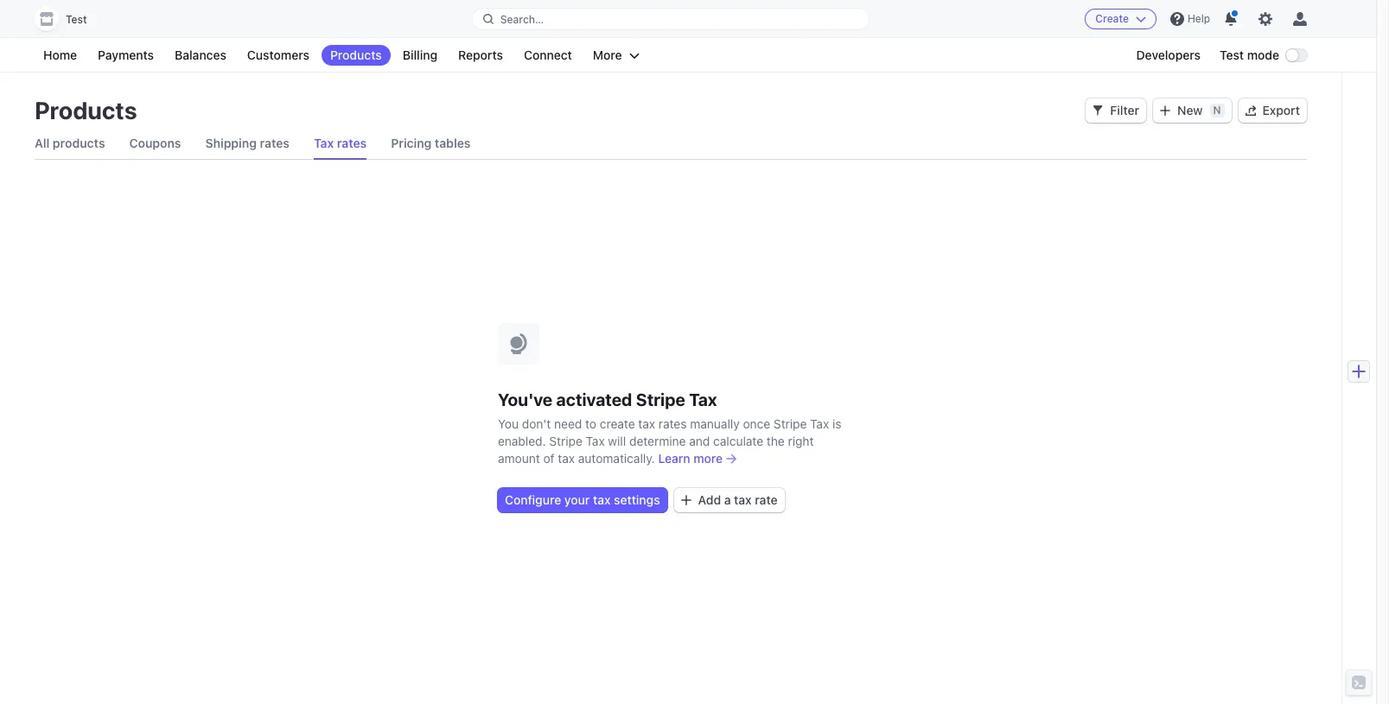 Task type: describe. For each thing, give the bounding box(es) containing it.
create
[[600, 416, 635, 431]]

activated
[[557, 390, 633, 410]]

new
[[1178, 103, 1203, 118]]

you've
[[498, 390, 553, 410]]

tax up determine
[[639, 416, 656, 431]]

rates for tax rates
[[337, 136, 367, 150]]

balances
[[175, 48, 227, 62]]

products
[[53, 136, 105, 150]]

search…
[[500, 13, 544, 26]]

pricing tables
[[391, 136, 471, 150]]

Search… search field
[[473, 8, 869, 30]]

export button
[[1239, 99, 1308, 123]]

test for test
[[66, 13, 87, 26]]

developers
[[1137, 48, 1201, 62]]

you don't need to create tax rates manually once stripe tax is enabled. stripe tax will determine and calculate the right amount of tax automatically.
[[498, 416, 842, 466]]

filter
[[1111, 103, 1140, 118]]

add
[[698, 493, 721, 507]]

n
[[1214, 104, 1222, 117]]

configure
[[505, 493, 562, 507]]

svg image inside the add a tax rate "button"
[[681, 495, 692, 506]]

is
[[833, 416, 842, 431]]

of
[[544, 451, 555, 466]]

your
[[565, 493, 590, 507]]

calculate
[[714, 434, 764, 448]]

1 horizontal spatial stripe
[[636, 390, 686, 410]]

settings
[[614, 493, 660, 507]]

notifications image
[[1225, 12, 1238, 26]]

home
[[43, 48, 77, 62]]

add a tax rate button
[[674, 488, 785, 512]]

shipping rates
[[205, 136, 290, 150]]

svg image for filter
[[1094, 106, 1104, 116]]

determine
[[630, 434, 686, 448]]

shipping rates link
[[205, 128, 290, 159]]

tax inside "button"
[[734, 493, 752, 507]]

test for test mode
[[1220, 48, 1245, 62]]

coupons
[[129, 136, 181, 150]]

and
[[690, 434, 710, 448]]

reports link
[[450, 45, 512, 66]]

learn more link
[[659, 450, 737, 467]]

connect
[[524, 48, 572, 62]]

to
[[586, 416, 597, 431]]

more button
[[585, 45, 648, 66]]

manually
[[690, 416, 740, 431]]

add a tax rate
[[698, 493, 778, 507]]

rate
[[755, 493, 778, 507]]

need
[[554, 416, 582, 431]]

help
[[1188, 12, 1211, 25]]

products inside "link"
[[330, 48, 382, 62]]

tax down to
[[586, 434, 605, 448]]



Task type: vqa. For each thing, say whether or not it's contained in the screenshot.
Add Status icon
no



Task type: locate. For each thing, give the bounding box(es) containing it.
rates for shipping rates
[[260, 136, 290, 150]]

pricing tables link
[[391, 128, 471, 159]]

billing
[[403, 48, 438, 62]]

a
[[725, 493, 731, 507]]

connect link
[[515, 45, 581, 66]]

shipping
[[205, 136, 257, 150]]

products left billing
[[330, 48, 382, 62]]

balances link
[[166, 45, 235, 66]]

customers link
[[239, 45, 318, 66]]

svg image
[[1094, 106, 1104, 116], [1246, 106, 1256, 116]]

1 vertical spatial svg image
[[681, 495, 692, 506]]

svg image left new
[[1161, 106, 1171, 116]]

the
[[767, 434, 785, 448]]

rates up determine
[[659, 416, 687, 431]]

billing link
[[394, 45, 446, 66]]

svg image inside export popup button
[[1246, 106, 1256, 116]]

don't
[[522, 416, 551, 431]]

home link
[[35, 45, 86, 66]]

1 horizontal spatial rates
[[337, 136, 367, 150]]

products
[[330, 48, 382, 62], [35, 96, 137, 125]]

customers
[[247, 48, 310, 62]]

all products link
[[35, 128, 105, 159]]

export
[[1263, 103, 1301, 118]]

0 horizontal spatial products
[[35, 96, 137, 125]]

1 horizontal spatial products
[[330, 48, 382, 62]]

stripe down need
[[549, 434, 583, 448]]

tables
[[435, 136, 471, 150]]

tax rates link
[[314, 128, 367, 159]]

stripe up right
[[774, 416, 807, 431]]

payments link
[[89, 45, 163, 66]]

svg image left filter
[[1094, 106, 1104, 116]]

you
[[498, 416, 519, 431]]

products link
[[322, 45, 391, 66]]

0 vertical spatial test
[[66, 13, 87, 26]]

tab list containing all products
[[35, 128, 1308, 160]]

1 vertical spatial products
[[35, 96, 137, 125]]

mode
[[1248, 48, 1280, 62]]

filter button
[[1087, 99, 1147, 123]]

all
[[35, 136, 50, 150]]

tax right a
[[734, 493, 752, 507]]

0 horizontal spatial stripe
[[549, 434, 583, 448]]

rates left pricing in the top of the page
[[337, 136, 367, 150]]

all products
[[35, 136, 105, 150]]

tax right shipping rates
[[314, 136, 334, 150]]

tax up the "manually"
[[689, 390, 718, 410]]

1 horizontal spatial test
[[1220, 48, 1245, 62]]

0 horizontal spatial test
[[66, 13, 87, 26]]

configure your tax settings link
[[498, 488, 667, 512]]

test button
[[35, 7, 104, 31]]

pricing
[[391, 136, 432, 150]]

amount
[[498, 451, 540, 466]]

create button
[[1086, 9, 1157, 29]]

0 vertical spatial products
[[330, 48, 382, 62]]

rates inside you don't need to create tax rates manually once stripe tax is enabled. stripe tax will determine and calculate the right amount of tax automatically.
[[659, 416, 687, 431]]

test mode
[[1220, 48, 1280, 62]]

right
[[788, 434, 814, 448]]

you've activated stripe tax
[[498, 390, 718, 410]]

test left mode
[[1220, 48, 1245, 62]]

1 horizontal spatial svg image
[[1161, 106, 1171, 116]]

coupons link
[[129, 128, 181, 159]]

more
[[593, 48, 622, 62]]

0 horizontal spatial svg image
[[681, 495, 692, 506]]

1 vertical spatial test
[[1220, 48, 1245, 62]]

tax inside 'link'
[[314, 136, 334, 150]]

payments
[[98, 48, 154, 62]]

tax rates
[[314, 136, 367, 150]]

enabled.
[[498, 434, 546, 448]]

rates inside 'link'
[[337, 136, 367, 150]]

svg image inside filter popup button
[[1094, 106, 1104, 116]]

tax
[[314, 136, 334, 150], [689, 390, 718, 410], [811, 416, 830, 431], [586, 434, 605, 448]]

products up products
[[35, 96, 137, 125]]

2 vertical spatial stripe
[[549, 434, 583, 448]]

once
[[743, 416, 771, 431]]

stripe up determine
[[636, 390, 686, 410]]

tax right your
[[593, 493, 611, 507]]

configure your tax settings
[[505, 493, 660, 507]]

stripe
[[636, 390, 686, 410], [774, 416, 807, 431], [549, 434, 583, 448]]

learn more
[[659, 451, 723, 466]]

tax left is
[[811, 416, 830, 431]]

svg image left export
[[1246, 106, 1256, 116]]

0 vertical spatial stripe
[[636, 390, 686, 410]]

reports
[[458, 48, 503, 62]]

0 horizontal spatial rates
[[260, 136, 290, 150]]

1 horizontal spatial svg image
[[1246, 106, 1256, 116]]

will
[[608, 434, 626, 448]]

1 svg image from the left
[[1094, 106, 1104, 116]]

2 svg image from the left
[[1246, 106, 1256, 116]]

test
[[66, 13, 87, 26], [1220, 48, 1245, 62]]

svg image
[[1161, 106, 1171, 116], [681, 495, 692, 506]]

2 horizontal spatial stripe
[[774, 416, 807, 431]]

rates right shipping
[[260, 136, 290, 150]]

tab list
[[35, 128, 1308, 160]]

rates
[[260, 136, 290, 150], [337, 136, 367, 150], [659, 416, 687, 431]]

2 horizontal spatial rates
[[659, 416, 687, 431]]

tax
[[639, 416, 656, 431], [558, 451, 575, 466], [593, 493, 611, 507], [734, 493, 752, 507]]

1 vertical spatial stripe
[[774, 416, 807, 431]]

automatically.
[[578, 451, 655, 466]]

svg image left add
[[681, 495, 692, 506]]

create
[[1096, 12, 1129, 25]]

help button
[[1164, 5, 1218, 33]]

tax right of on the left bottom of page
[[558, 451, 575, 466]]

svg image for export
[[1246, 106, 1256, 116]]

0 horizontal spatial svg image
[[1094, 106, 1104, 116]]

test up home
[[66, 13, 87, 26]]

developers link
[[1128, 45, 1210, 66]]

0 vertical spatial svg image
[[1161, 106, 1171, 116]]

Search… text field
[[473, 8, 869, 30]]

learn
[[659, 451, 691, 466]]

test inside 'button'
[[66, 13, 87, 26]]

more
[[694, 451, 723, 466]]



